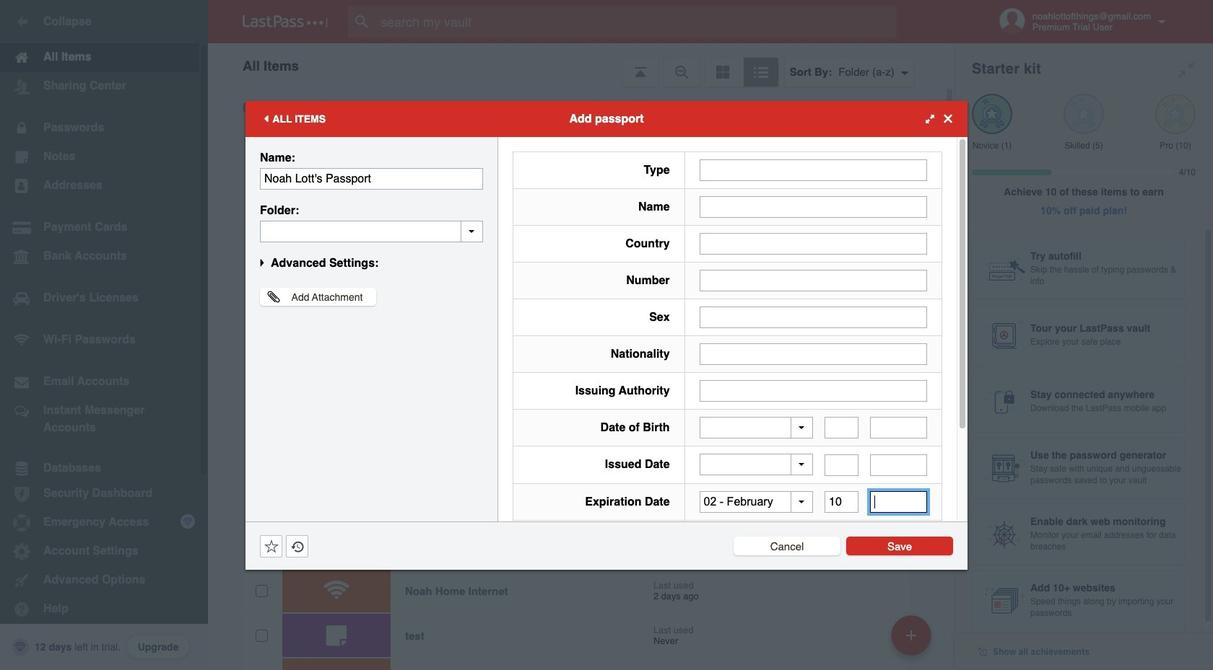 Task type: describe. For each thing, give the bounding box(es) containing it.
vault options navigation
[[208, 43, 955, 87]]

main navigation navigation
[[0, 0, 208, 671]]

search my vault text field
[[348, 6, 925, 38]]



Task type: locate. For each thing, give the bounding box(es) containing it.
new item image
[[906, 631, 916, 641]]

lastpass image
[[243, 15, 328, 28]]

dialog
[[246, 101, 968, 626]]

None text field
[[700, 159, 927, 181], [700, 196, 927, 218], [260, 221, 483, 242], [700, 270, 927, 291], [700, 307, 927, 328], [700, 343, 927, 365], [870, 455, 927, 476], [825, 492, 859, 513], [870, 492, 927, 513], [700, 159, 927, 181], [700, 196, 927, 218], [260, 221, 483, 242], [700, 270, 927, 291], [700, 307, 927, 328], [700, 343, 927, 365], [870, 455, 927, 476], [825, 492, 859, 513], [870, 492, 927, 513]]

new item navigation
[[886, 612, 940, 671]]

Search search field
[[348, 6, 925, 38]]

None text field
[[260, 168, 483, 190], [700, 233, 927, 255], [700, 380, 927, 402], [825, 417, 859, 439], [870, 417, 927, 439], [825, 455, 859, 476], [260, 168, 483, 190], [700, 233, 927, 255], [700, 380, 927, 402], [825, 417, 859, 439], [870, 417, 927, 439], [825, 455, 859, 476]]



